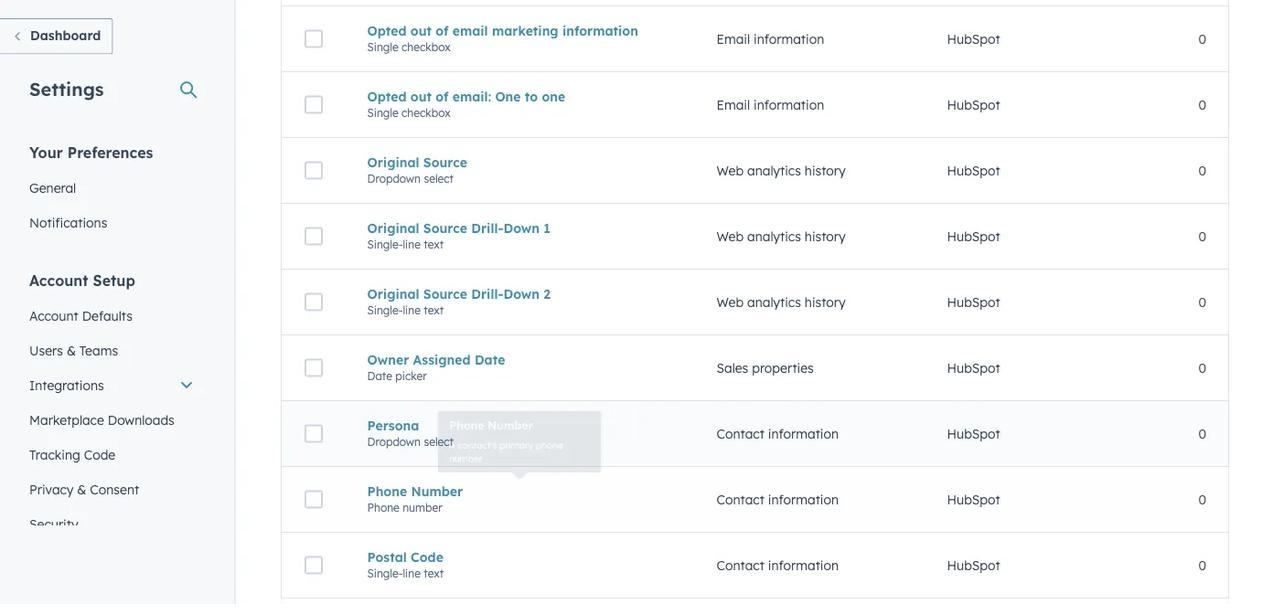 Task type: vqa. For each thing, say whether or not it's contained in the screenshot.


Task type: locate. For each thing, give the bounding box(es) containing it.
select up original source drill-down 1 single-line text
[[424, 172, 454, 185]]

tracking code link
[[18, 438, 205, 472]]

text up assigned
[[424, 303, 444, 317]]

of left email
[[436, 23, 449, 39]]

original source drill-down 1 single-line text
[[367, 220, 550, 251]]

2 vertical spatial text
[[424, 567, 444, 581]]

line
[[403, 238, 421, 251], [403, 303, 421, 317], [403, 567, 421, 581]]

2 vertical spatial analytics
[[747, 294, 801, 310]]

code down marketplace downloads at the bottom left of page
[[84, 447, 115, 463]]

source for original source
[[423, 154, 467, 170]]

down for 1
[[503, 220, 540, 236]]

properties
[[752, 360, 814, 376]]

contact
[[717, 426, 764, 442], [717, 492, 764, 508], [717, 558, 764, 574]]

2 web from the top
[[717, 228, 744, 244]]

2 email information from the top
[[717, 97, 824, 113]]

original for original source drill-down 2
[[367, 286, 419, 302]]

sales properties
[[717, 360, 814, 376]]

original source drill-down 2 button
[[367, 286, 673, 302]]

3 line from the top
[[403, 567, 421, 581]]

3 web analytics history from the top
[[717, 294, 846, 310]]

out left email
[[410, 23, 432, 39]]

2 dropdown from the top
[[367, 435, 421, 449]]

out
[[410, 23, 432, 39], [410, 88, 432, 104]]

source inside original source drill-down 2 single-line text
[[423, 286, 467, 302]]

information for postal code
[[768, 558, 839, 574]]

2 single from the top
[[367, 106, 398, 120]]

1 vertical spatial history
[[805, 228, 846, 244]]

& for users
[[67, 343, 76, 359]]

1 vertical spatial text
[[424, 303, 444, 317]]

1 select from the top
[[424, 172, 454, 185]]

single-
[[367, 238, 403, 251], [367, 303, 403, 317], [367, 567, 403, 581]]

account up account defaults
[[29, 271, 88, 289]]

privacy & consent
[[29, 482, 139, 498]]

dropdown
[[367, 172, 421, 185], [367, 435, 421, 449]]

opted left email
[[367, 23, 407, 39]]

1 source from the top
[[423, 154, 467, 170]]

web analytics history for 2
[[717, 294, 846, 310]]

2 vertical spatial original
[[367, 286, 419, 302]]

0 vertical spatial select
[[424, 172, 454, 185]]

4 0 from the top
[[1198, 228, 1206, 244]]

2 opted from the top
[[367, 88, 407, 104]]

1 drill- from the top
[[471, 220, 503, 236]]

hubspot for marketing
[[947, 31, 1000, 47]]

2 single- from the top
[[367, 303, 403, 317]]

email information
[[717, 31, 824, 47], [717, 97, 824, 113]]

code inside account setup element
[[84, 447, 115, 463]]

original
[[367, 154, 419, 170], [367, 220, 419, 236], [367, 286, 419, 302]]

source for original source drill-down 2
[[423, 286, 467, 302]]

2 account from the top
[[29, 308, 78, 324]]

original for original source drill-down 1
[[367, 220, 419, 236]]

down left 1
[[503, 220, 540, 236]]

1 horizontal spatial code
[[411, 549, 443, 565]]

1 vertical spatial select
[[424, 435, 454, 449]]

email
[[452, 23, 488, 39]]

single- down original source dropdown select
[[367, 238, 403, 251]]

line up original source drill-down 2 single-line text
[[403, 238, 421, 251]]

original for original source
[[367, 154, 419, 170]]

3 contact information from the top
[[717, 558, 839, 574]]

select up number
[[424, 435, 454, 449]]

1 opted from the top
[[367, 23, 407, 39]]

dashboard
[[30, 27, 101, 43]]

1 vertical spatial web
[[717, 228, 744, 244]]

of inside opted out of email marketing information single checkbox
[[436, 23, 449, 39]]

source down opted out of email: one to one single checkbox
[[423, 154, 467, 170]]

0 vertical spatial text
[[424, 238, 444, 251]]

0 vertical spatial dropdown
[[367, 172, 421, 185]]

text up original source drill-down 2 single-line text
[[424, 238, 444, 251]]

1 original from the top
[[367, 154, 419, 170]]

1 vertical spatial drill-
[[471, 286, 503, 302]]

account
[[29, 271, 88, 289], [29, 308, 78, 324]]

9 hubspot from the top
[[947, 558, 1000, 574]]

select
[[424, 172, 454, 185], [424, 435, 454, 449]]

2 contact information from the top
[[717, 492, 839, 508]]

1 analytics from the top
[[747, 163, 801, 179]]

1 down from the top
[[503, 220, 540, 236]]

drill- left 1
[[471, 220, 503, 236]]

date down owner
[[367, 369, 392, 383]]

integrations button
[[18, 368, 205, 403]]

0 vertical spatial original
[[367, 154, 419, 170]]

2 vertical spatial single-
[[367, 567, 403, 581]]

0 vertical spatial &
[[67, 343, 76, 359]]

of inside opted out of email: one to one single checkbox
[[436, 88, 449, 104]]

general link
[[18, 171, 205, 205]]

single- for original source drill-down 2
[[367, 303, 403, 317]]

3 single- from the top
[[367, 567, 403, 581]]

marketplace downloads link
[[18, 403, 205, 438]]

0 vertical spatial opted
[[367, 23, 407, 39]]

of for email:
[[436, 88, 449, 104]]

0 vertical spatial down
[[503, 220, 540, 236]]

0 horizontal spatial &
[[67, 343, 76, 359]]

1 vertical spatial analytics
[[747, 228, 801, 244]]

2 vertical spatial line
[[403, 567, 421, 581]]

source
[[423, 154, 467, 170], [423, 220, 467, 236], [423, 286, 467, 302]]

1 account from the top
[[29, 271, 88, 289]]

2 original from the top
[[367, 220, 419, 236]]

1 vertical spatial code
[[411, 549, 443, 565]]

analytics for 1
[[747, 228, 801, 244]]

original inside original source drill-down 2 single-line text
[[367, 286, 419, 302]]

2 of from the top
[[436, 88, 449, 104]]

out for email:
[[410, 88, 432, 104]]

2 checkbox from the top
[[402, 106, 451, 120]]

email
[[717, 31, 750, 47], [717, 97, 750, 113]]

down inside original source drill-down 2 single-line text
[[503, 286, 540, 302]]

account for account defaults
[[29, 308, 78, 324]]

1 vertical spatial original
[[367, 220, 419, 236]]

3 original from the top
[[367, 286, 419, 302]]

of
[[436, 23, 449, 39], [436, 88, 449, 104]]

original inside original source drill-down 1 single-line text
[[367, 220, 419, 236]]

line inside original source drill-down 1 single-line text
[[403, 238, 421, 251]]

privacy
[[29, 482, 74, 498]]

1 vertical spatial out
[[410, 88, 432, 104]]

1 vertical spatial single-
[[367, 303, 403, 317]]

consent
[[90, 482, 139, 498]]

out left email:
[[410, 88, 432, 104]]

2 down from the top
[[503, 286, 540, 302]]

checkbox
[[402, 40, 451, 54], [402, 106, 451, 120]]

drill- left 2
[[471, 286, 503, 302]]

2 vertical spatial web
[[717, 294, 744, 310]]

1 email information from the top
[[717, 31, 824, 47]]

account up 'users'
[[29, 308, 78, 324]]

contact information
[[717, 426, 839, 442], [717, 492, 839, 508], [717, 558, 839, 574]]

1 checkbox from the top
[[402, 40, 451, 54]]

out inside opted out of email marketing information single checkbox
[[410, 23, 432, 39]]

opted
[[367, 23, 407, 39], [367, 88, 407, 104]]

3 text from the top
[[424, 567, 444, 581]]

2 line from the top
[[403, 303, 421, 317]]

single
[[367, 40, 398, 54], [367, 106, 398, 120]]

dropdown up original source drill-down 1 single-line text
[[367, 172, 421, 185]]

hubspot for one
[[947, 97, 1000, 113]]

email:
[[452, 88, 491, 104]]

1 text from the top
[[424, 238, 444, 251]]

1 vertical spatial &
[[77, 482, 86, 498]]

contact information for dropdown
[[717, 426, 839, 442]]

line down postal
[[403, 567, 421, 581]]

0 vertical spatial web
[[717, 163, 744, 179]]

1 single from the top
[[367, 40, 398, 54]]

2 analytics from the top
[[747, 228, 801, 244]]

2 hubspot from the top
[[947, 97, 1000, 113]]

1 vertical spatial checkbox
[[402, 106, 451, 120]]

users & teams
[[29, 343, 118, 359]]

hubspot
[[947, 31, 1000, 47], [947, 97, 1000, 113], [947, 163, 1000, 179], [947, 228, 1000, 244], [947, 294, 1000, 310], [947, 360, 1000, 376], [947, 426, 1000, 442], [947, 492, 1000, 508], [947, 558, 1000, 574]]

0
[[1198, 31, 1206, 47], [1198, 97, 1206, 113], [1198, 163, 1206, 179], [1198, 228, 1206, 244], [1198, 294, 1206, 310], [1198, 360, 1206, 376], [1198, 426, 1206, 442], [1198, 492, 1206, 508], [1198, 558, 1206, 574]]

single- down postal
[[367, 567, 403, 581]]

marketing
[[492, 23, 558, 39]]

1 history from the top
[[805, 163, 846, 179]]

1 out from the top
[[410, 23, 432, 39]]

email for opted out of email marketing information
[[717, 31, 750, 47]]

security
[[29, 516, 78, 532]]

2 vertical spatial contact
[[717, 558, 764, 574]]

2 out from the top
[[410, 88, 432, 104]]

analytics
[[747, 163, 801, 179], [747, 228, 801, 244], [747, 294, 801, 310]]

1
[[543, 220, 550, 236]]

your preferences element
[[18, 142, 205, 240]]

date
[[475, 352, 505, 368], [367, 369, 392, 383]]

0 vertical spatial account
[[29, 271, 88, 289]]

0 vertical spatial web analytics history
[[717, 163, 846, 179]]

1 0 from the top
[[1198, 31, 1206, 47]]

postal
[[367, 549, 407, 565]]

0 vertical spatial phone
[[367, 484, 407, 500]]

1 contact information from the top
[[717, 426, 839, 442]]

single- inside original source drill-down 2 single-line text
[[367, 303, 403, 317]]

& right privacy
[[77, 482, 86, 498]]

1 line from the top
[[403, 238, 421, 251]]

down for 2
[[503, 286, 540, 302]]

dashboard link
[[0, 18, 113, 54]]

single- for original source drill-down 1
[[367, 238, 403, 251]]

1 vertical spatial source
[[423, 220, 467, 236]]

0 horizontal spatial code
[[84, 447, 115, 463]]

your preferences
[[29, 143, 153, 161]]

history
[[805, 163, 846, 179], [805, 228, 846, 244], [805, 294, 846, 310]]

0 vertical spatial line
[[403, 238, 421, 251]]

0 vertical spatial out
[[410, 23, 432, 39]]

1 vertical spatial opted
[[367, 88, 407, 104]]

0 vertical spatial code
[[84, 447, 115, 463]]

1 contact from the top
[[717, 426, 764, 442]]

opted inside opted out of email: one to one single checkbox
[[367, 88, 407, 104]]

opted out of email: one to one button
[[367, 88, 673, 104]]

source down original source drill-down 1 single-line text
[[423, 286, 467, 302]]

text
[[424, 238, 444, 251], [424, 303, 444, 317], [424, 567, 444, 581]]

privacy & consent link
[[18, 472, 205, 507]]

of left email:
[[436, 88, 449, 104]]

original source dropdown select
[[367, 154, 467, 185]]

2 vertical spatial source
[[423, 286, 467, 302]]

picker
[[395, 369, 427, 383]]

hubspot for picker
[[947, 360, 1000, 376]]

text inside original source drill-down 2 single-line text
[[424, 303, 444, 317]]

2 select from the top
[[424, 435, 454, 449]]

code right postal
[[411, 549, 443, 565]]

web analytics history
[[717, 163, 846, 179], [717, 228, 846, 244], [717, 294, 846, 310]]

information
[[562, 23, 638, 39], [754, 31, 824, 47], [754, 97, 824, 113], [768, 426, 839, 442], [768, 492, 839, 508], [768, 558, 839, 574]]

2 contact from the top
[[717, 492, 764, 508]]

0 vertical spatial contact
[[717, 426, 764, 442]]

6 0 from the top
[[1198, 360, 1206, 376]]

postal code single-line text
[[367, 549, 444, 581]]

0 vertical spatial contact information
[[717, 426, 839, 442]]

users
[[29, 343, 63, 359]]

email for opted out of email: one to one
[[717, 97, 750, 113]]

&
[[67, 343, 76, 359], [77, 482, 86, 498]]

opted inside opted out of email marketing information single checkbox
[[367, 23, 407, 39]]

line for original source drill-down 1
[[403, 238, 421, 251]]

1 vertical spatial contact
[[717, 492, 764, 508]]

dropdown down persona
[[367, 435, 421, 449]]

0 vertical spatial email information
[[717, 31, 824, 47]]

account setup element
[[18, 270, 205, 542]]

2 phone from the top
[[367, 501, 399, 515]]

3 source from the top
[[423, 286, 467, 302]]

1 vertical spatial date
[[367, 369, 392, 383]]

0 vertical spatial checkbox
[[402, 40, 451, 54]]

1 dropdown from the top
[[367, 172, 421, 185]]

line up owner
[[403, 303, 421, 317]]

6 hubspot from the top
[[947, 360, 1000, 376]]

text down number
[[424, 567, 444, 581]]

teams
[[79, 343, 118, 359]]

0 vertical spatial drill-
[[471, 220, 503, 236]]

information for persona
[[768, 426, 839, 442]]

opted out of email marketing information single checkbox
[[367, 23, 638, 54]]

notifications
[[29, 214, 107, 230]]

source inside original source dropdown select
[[423, 154, 467, 170]]

marketplace downloads
[[29, 412, 175, 428]]

hubspot for 2
[[947, 294, 1000, 310]]

line inside original source drill-down 2 single-line text
[[403, 303, 421, 317]]

phone number phone number
[[367, 484, 463, 515]]

source down original source dropdown select
[[423, 220, 467, 236]]

3 web from the top
[[717, 294, 744, 310]]

source inside original source drill-down 1 single-line text
[[423, 220, 467, 236]]

checkbox inside opted out of email: one to one single checkbox
[[402, 106, 451, 120]]

checkbox up original source dropdown select
[[402, 106, 451, 120]]

number
[[411, 484, 463, 500]]

0 vertical spatial of
[[436, 23, 449, 39]]

general
[[29, 180, 76, 196]]

drill- inside original source drill-down 1 single-line text
[[471, 220, 503, 236]]

email information for opted out of email marketing information
[[717, 31, 824, 47]]

1 vertical spatial contact information
[[717, 492, 839, 508]]

single- up owner
[[367, 303, 403, 317]]

code
[[84, 447, 115, 463], [411, 549, 443, 565]]

text inside original source drill-down 1 single-line text
[[424, 238, 444, 251]]

1 single- from the top
[[367, 238, 403, 251]]

checkbox inside opted out of email marketing information single checkbox
[[402, 40, 451, 54]]

drill-
[[471, 220, 503, 236], [471, 286, 503, 302]]

1 vertical spatial down
[[503, 286, 540, 302]]

1 of from the top
[[436, 23, 449, 39]]

account inside 'link'
[[29, 308, 78, 324]]

web
[[717, 163, 744, 179], [717, 228, 744, 244], [717, 294, 744, 310]]

phone
[[367, 484, 407, 500], [367, 501, 399, 515]]

0 vertical spatial history
[[805, 163, 846, 179]]

0 vertical spatial email
[[717, 31, 750, 47]]

1 horizontal spatial &
[[77, 482, 86, 498]]

hubspot for text
[[947, 558, 1000, 574]]

2 history from the top
[[805, 228, 846, 244]]

2 text from the top
[[424, 303, 444, 317]]

& right 'users'
[[67, 343, 76, 359]]

2 web analytics history from the top
[[717, 228, 846, 244]]

1 vertical spatial web analytics history
[[717, 228, 846, 244]]

1 vertical spatial line
[[403, 303, 421, 317]]

0 for 1
[[1198, 228, 1206, 244]]

email information for opted out of email: one to one
[[717, 97, 824, 113]]

assigned
[[413, 352, 471, 368]]

2 drill- from the top
[[471, 286, 503, 302]]

3 analytics from the top
[[747, 294, 801, 310]]

one
[[542, 88, 565, 104]]

2 vertical spatial history
[[805, 294, 846, 310]]

down inside original source drill-down 1 single-line text
[[503, 220, 540, 236]]

select inside original source dropdown select
[[424, 172, 454, 185]]

original inside original source dropdown select
[[367, 154, 419, 170]]

web analytics history for 1
[[717, 228, 846, 244]]

information inside opted out of email marketing information single checkbox
[[562, 23, 638, 39]]

2 source from the top
[[423, 220, 467, 236]]

opted up original source dropdown select
[[367, 88, 407, 104]]

account defaults link
[[18, 299, 205, 333]]

account setup
[[29, 271, 135, 289]]

code inside postal code single-line text
[[411, 549, 443, 565]]

1 vertical spatial dropdown
[[367, 435, 421, 449]]

9 0 from the top
[[1198, 558, 1206, 574]]

out inside opted out of email: one to one single checkbox
[[410, 88, 432, 104]]

checkbox up opted out of email: one to one single checkbox
[[402, 40, 451, 54]]

2 email from the top
[[717, 97, 750, 113]]

persona button
[[367, 418, 673, 434]]

5 hubspot from the top
[[947, 294, 1000, 310]]

4 hubspot from the top
[[947, 228, 1000, 244]]

2 vertical spatial web analytics history
[[717, 294, 846, 310]]

number
[[403, 501, 442, 515]]

phone left number
[[367, 501, 399, 515]]

1 vertical spatial email
[[717, 97, 750, 113]]

1 hubspot from the top
[[947, 31, 1000, 47]]

5 0 from the top
[[1198, 294, 1206, 310]]

3 history from the top
[[805, 294, 846, 310]]

3 0 from the top
[[1198, 163, 1206, 179]]

drill- inside original source drill-down 2 single-line text
[[471, 286, 503, 302]]

3 contact from the top
[[717, 558, 764, 574]]

code for tracking code
[[84, 447, 115, 463]]

single- inside original source drill-down 1 single-line text
[[367, 238, 403, 251]]

2 vertical spatial contact information
[[717, 558, 839, 574]]

date right assigned
[[475, 352, 505, 368]]

owner assigned date button
[[367, 352, 673, 368]]

1 vertical spatial of
[[436, 88, 449, 104]]

down left 2
[[503, 286, 540, 302]]

preferences
[[67, 143, 153, 161]]

0 vertical spatial source
[[423, 154, 467, 170]]

contact information for code
[[717, 558, 839, 574]]

1 vertical spatial single
[[367, 106, 398, 120]]

down
[[503, 220, 540, 236], [503, 286, 540, 302]]

phone up number
[[367, 484, 407, 500]]

1 horizontal spatial date
[[475, 352, 505, 368]]

0 vertical spatial single
[[367, 40, 398, 54]]

1 vertical spatial email information
[[717, 97, 824, 113]]

0 vertical spatial analytics
[[747, 163, 801, 179]]

2 0 from the top
[[1198, 97, 1206, 113]]

0 for one
[[1198, 97, 1206, 113]]

0 vertical spatial single-
[[367, 238, 403, 251]]

1 email from the top
[[717, 31, 750, 47]]

7 0 from the top
[[1198, 426, 1206, 442]]

1 vertical spatial account
[[29, 308, 78, 324]]

1 vertical spatial phone
[[367, 501, 399, 515]]



Task type: describe. For each thing, give the bounding box(es) containing it.
account defaults
[[29, 308, 133, 324]]

persona
[[367, 418, 419, 434]]

persona dropdown select
[[367, 418, 454, 449]]

downloads
[[108, 412, 175, 428]]

8 0 from the top
[[1198, 492, 1206, 508]]

users & teams link
[[18, 333, 205, 368]]

one
[[495, 88, 521, 104]]

0 for 2
[[1198, 294, 1206, 310]]

dropdown inside original source dropdown select
[[367, 172, 421, 185]]

1 phone from the top
[[367, 484, 407, 500]]

opted out of email marketing information button
[[367, 23, 673, 39]]

opted for opted out of email: one to one
[[367, 88, 407, 104]]

tracking
[[29, 447, 80, 463]]

setup
[[93, 271, 135, 289]]

marketplace
[[29, 412, 104, 428]]

history for 1
[[805, 228, 846, 244]]

sales
[[717, 360, 748, 376]]

0 vertical spatial date
[[475, 352, 505, 368]]

out for email
[[410, 23, 432, 39]]

8 hubspot from the top
[[947, 492, 1000, 508]]

information for phone number
[[768, 492, 839, 508]]

contact for code
[[717, 558, 764, 574]]

analytics for 2
[[747, 294, 801, 310]]

drill- for 2
[[471, 286, 503, 302]]

integrations
[[29, 377, 104, 393]]

defaults
[[82, 308, 133, 324]]

0 for marketing
[[1198, 31, 1206, 47]]

drill- for 1
[[471, 220, 503, 236]]

3 hubspot from the top
[[947, 163, 1000, 179]]

history for 2
[[805, 294, 846, 310]]

2
[[543, 286, 551, 302]]

code for postal code single-line text
[[411, 549, 443, 565]]

owner
[[367, 352, 409, 368]]

text for original source drill-down 1
[[424, 238, 444, 251]]

0 horizontal spatial date
[[367, 369, 392, 383]]

phone number button
[[367, 484, 673, 500]]

information for opted out of email marketing information
[[754, 31, 824, 47]]

1 web analytics history from the top
[[717, 163, 846, 179]]

select inside persona dropdown select
[[424, 435, 454, 449]]

original source drill-down 2 single-line text
[[367, 286, 551, 317]]

single inside opted out of email marketing information single checkbox
[[367, 40, 398, 54]]

contact information for number
[[717, 492, 839, 508]]

single inside opted out of email: one to one single checkbox
[[367, 106, 398, 120]]

1 web from the top
[[717, 163, 744, 179]]

line inside postal code single-line text
[[403, 567, 421, 581]]

original source button
[[367, 154, 673, 170]]

text inside postal code single-line text
[[424, 567, 444, 581]]

opted for opted out of email marketing information
[[367, 23, 407, 39]]

settings
[[29, 77, 104, 100]]

text for original source drill-down 2
[[424, 303, 444, 317]]

7 hubspot from the top
[[947, 426, 1000, 442]]

of for email
[[436, 23, 449, 39]]

0 for text
[[1198, 558, 1206, 574]]

opted out of email: one to one single checkbox
[[367, 88, 565, 120]]

line for original source drill-down 2
[[403, 303, 421, 317]]

web for 1
[[717, 228, 744, 244]]

account for account setup
[[29, 271, 88, 289]]

dropdown inside persona dropdown select
[[367, 435, 421, 449]]

hubspot for 1
[[947, 228, 1000, 244]]

& for privacy
[[77, 482, 86, 498]]

notifications link
[[18, 205, 205, 240]]

source for original source drill-down 1
[[423, 220, 467, 236]]

your
[[29, 143, 63, 161]]

postal code button
[[367, 549, 673, 565]]

tracking code
[[29, 447, 115, 463]]

0 for picker
[[1198, 360, 1206, 376]]

to
[[525, 88, 538, 104]]

owner assigned date date picker
[[367, 352, 505, 383]]

information for opted out of email: one to one
[[754, 97, 824, 113]]

contact for number
[[717, 492, 764, 508]]

security link
[[18, 507, 205, 542]]

web for 2
[[717, 294, 744, 310]]

contact for dropdown
[[717, 426, 764, 442]]

single- inside postal code single-line text
[[367, 567, 403, 581]]

original source drill-down 1 button
[[367, 220, 673, 236]]



